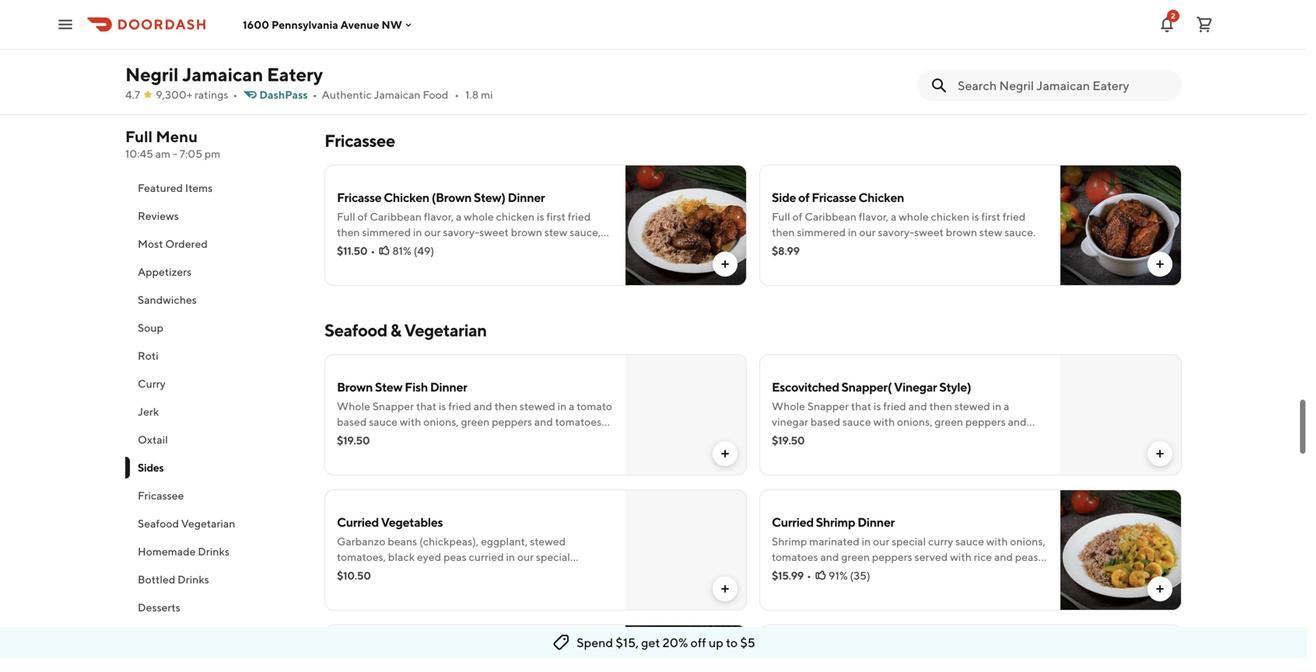 Task type: vqa. For each thing, say whether or not it's contained in the screenshot.


Task type: locate. For each thing, give the bounding box(es) containing it.
whole down the brown at bottom left
[[337, 400, 370, 413]]

vegetarian up fish
[[404, 321, 487, 341]]

&
[[417, 242, 424, 254], [390, 321, 401, 341], [888, 431, 895, 444]]

$19.50
[[337, 435, 370, 447], [772, 435, 805, 447]]

cabbage
[[387, 21, 430, 33], [526, 431, 569, 444], [986, 431, 1028, 444], [835, 567, 878, 580]]

side inside "curried shrimp dinner shrimp marinated in our special curry sauce with onions, tomatoes and green peppers served with rice and peas and a side of cabbage"
[[801, 567, 821, 580]]

stewed down style)
[[954, 400, 990, 413]]

roti button
[[125, 342, 306, 370]]

2 horizontal spatial onions,
[[1010, 536, 1045, 548]]

7:05
[[179, 147, 202, 160]]

of inside fricasse chicken (brown stew)  dinner full of caribbean flavor, a whole chicken is first fried then simmered in our savory-sweet brown stew sauce, served over rice & peas with shredded cabbage.
[[358, 210, 368, 223]]

up
[[709, 636, 723, 651]]

sauce down stew
[[369, 416, 397, 429]]

first inside fricasse chicken (brown stew)  dinner full of caribbean flavor, a whole chicken is first fried then simmered in our savory-sweet brown stew sauce, served over rice & peas with shredded cabbage.
[[546, 210, 566, 223]]

peas inside "curried shrimp dinner shrimp marinated in our special curry sauce with onions, tomatoes and green peppers served with rice and peas and a side of cabbage"
[[1015, 551, 1038, 564]]

of inside brown stew fish dinner whole snapper that is fried and then stewed in a tomato based sauce with onions, green peppers and tomatoes served with rice and peas and a side of cabbage
[[514, 431, 524, 444]]

shrimp up the marinated
[[816, 515, 855, 530]]

2 curried from the left
[[772, 515, 814, 530]]

add item to cart image
[[1154, 258, 1166, 271], [719, 584, 731, 596]]

1 vertical spatial drinks
[[178, 574, 209, 587]]

fish
[[405, 380, 428, 395]]

stew
[[375, 380, 402, 395]]

1 based from the left
[[337, 416, 367, 429]]

savory-
[[443, 226, 479, 239], [878, 226, 914, 239]]

sandwiches button
[[125, 286, 306, 314]]

0 horizontal spatial special
[[536, 551, 570, 564]]

sweet inside the side of fricasse chicken full of caribbean flavor, a whole chicken is first fried then simmered in our savory-sweet brown stew sauce. $8.99
[[914, 226, 944, 239]]

0 horizontal spatial chicken
[[384, 190, 429, 205]]

style)
[[939, 380, 971, 395]]

fried inside the side of fricasse chicken full of caribbean flavor, a whole chicken is first fried then simmered in our savory-sweet brown stew sauce. $8.99
[[1003, 210, 1026, 223]]

snapper
[[372, 400, 414, 413], [807, 400, 849, 413]]

snapper for stew
[[372, 400, 414, 413]]

steamed
[[432, 21, 475, 33]]

0 horizontal spatial jamaican
[[182, 63, 263, 86]]

homemade drinks
[[138, 546, 229, 559]]

seafood for seafood & vegetarian
[[324, 321, 387, 341]]

add item to cart image
[[719, 258, 731, 271], [719, 448, 731, 461], [1154, 448, 1166, 461], [1154, 584, 1166, 596]]

that down 'snapper('
[[851, 400, 871, 413]]

curry button
[[125, 370, 306, 398]]

eggplant,
[[481, 536, 528, 548]]

homemade drinks button
[[125, 538, 306, 566]]

• for $11.50 •
[[371, 245, 375, 258]]

0 horizontal spatial &
[[390, 321, 401, 341]]

0 horizontal spatial vegetarian
[[181, 518, 235, 531]]

0 horizontal spatial sweet
[[479, 226, 509, 239]]

served right carrots
[[808, 431, 841, 444]]

2 simmered from the left
[[797, 226, 846, 239]]

based right vinegar at the right bottom of page
[[810, 416, 840, 429]]

1 vertical spatial dinner
[[430, 380, 467, 395]]

0 horizontal spatial savory-
[[443, 226, 479, 239]]

2 horizontal spatial side
[[951, 431, 971, 444]]

in inside "curried shrimp dinner shrimp marinated in our special curry sauce with onions, tomatoes and green peppers served with rice and peas and a side of cabbage"
[[862, 536, 871, 548]]

81%
[[392, 245, 411, 258]]

1 horizontal spatial chicken
[[858, 190, 904, 205]]

0 horizontal spatial based
[[337, 416, 367, 429]]

served down the curry
[[915, 551, 948, 564]]

sauce inside escovitched snapper( vinegar style) whole snapper that is fried and then stewed in a vinegar based sauce with onions, green peppers and carrots served with rice & peas and a side of cabbage
[[843, 416, 871, 429]]

2 horizontal spatial &
[[888, 431, 895, 444]]

1 horizontal spatial add item to cart image
[[1154, 258, 1166, 271]]

fricasse up $11.50 •
[[337, 190, 381, 205]]

1 vertical spatial seafood
[[138, 518, 179, 531]]

simmered
[[362, 226, 411, 239], [797, 226, 846, 239]]

in inside curried vegetables garbanzo beans (chickpeas), eggplant, stewed tomatoes, black eyed peas curried in our special seasonings
[[506, 551, 515, 564]]

1 horizontal spatial side
[[801, 567, 821, 580]]

carrots
[[772, 431, 806, 444]]

vegetarian
[[404, 321, 487, 341], [181, 518, 235, 531]]

0 horizontal spatial snapper
[[372, 400, 414, 413]]

0 horizontal spatial $19.50
[[337, 435, 370, 447]]

0 horizontal spatial caribbean
[[370, 210, 422, 223]]

& right the '81%'
[[417, 242, 424, 254]]

1 sweet from the left
[[479, 226, 509, 239]]

full
[[125, 128, 153, 146], [337, 210, 355, 223], [772, 210, 790, 223]]

chicken inside the side of fricasse chicken full of caribbean flavor, a whole chicken is first fried then simmered in our savory-sweet brown stew sauce. $8.99
[[931, 210, 970, 223]]

full menu 10:45 am - 7:05 pm
[[125, 128, 220, 160]]

1 horizontal spatial caribbean
[[805, 210, 857, 223]]

1 horizontal spatial seafood
[[324, 321, 387, 341]]

20%
[[663, 636, 688, 651]]

0 horizontal spatial full
[[125, 128, 153, 146]]

1 savory- from the left
[[443, 226, 479, 239]]

seafood up the brown at bottom left
[[324, 321, 387, 341]]

jamaican left food
[[374, 88, 421, 101]]

stew inside fricasse chicken (brown stew)  dinner full of caribbean flavor, a whole chicken is first fried then simmered in our savory-sweet brown stew sauce, served over rice & peas with shredded cabbage.
[[544, 226, 567, 239]]

1 horizontal spatial based
[[810, 416, 840, 429]]

1 horizontal spatial vegetarian
[[404, 321, 487, 341]]

1 horizontal spatial sauce
[[843, 416, 871, 429]]

stew
[[544, 226, 567, 239], [979, 226, 1002, 239]]

tomatoes up $15.99 •
[[772, 551, 818, 564]]

2 that from the left
[[851, 400, 871, 413]]

appetizers button
[[125, 258, 306, 286]]

0 horizontal spatial add item to cart image
[[719, 584, 731, 596]]

whole up vinegar at the right bottom of page
[[772, 400, 805, 413]]

special right curried
[[536, 551, 570, 564]]

2 stew from the left
[[979, 226, 1002, 239]]

1 curried from the left
[[337, 515, 379, 530]]

0 horizontal spatial fricassee
[[138, 490, 184, 503]]

of inside "curried shrimp dinner shrimp marinated in our special curry sauce with onions, tomatoes and green peppers served with rice and peas and a side of cabbage"
[[823, 567, 833, 580]]

1 stew from the left
[[544, 226, 567, 239]]

1 snapper from the left
[[372, 400, 414, 413]]

0 horizontal spatial stew
[[544, 226, 567, 239]]

is inside the side of fricasse chicken full of caribbean flavor, a whole chicken is first fried then simmered in our savory-sweet brown stew sauce. $8.99
[[972, 210, 979, 223]]

0 horizontal spatial dinner
[[430, 380, 467, 395]]

add item to cart image for fricasse chicken (brown stew)  dinner
[[719, 258, 731, 271]]

marinated
[[809, 536, 860, 548]]

1 horizontal spatial tomatoes
[[772, 551, 818, 564]]

sauce
[[369, 416, 397, 429], [843, 416, 871, 429], [956, 536, 984, 548]]

escovitched
[[772, 380, 839, 395]]

side inside escovitched snapper( vinegar style) whole snapper that is fried and then stewed in a vinegar based sauce with onions, green peppers and carrots served with rice & peas and a side of cabbage
[[951, 431, 971, 444]]

1 $19.50 from the left
[[337, 435, 370, 447]]

full down side
[[772, 210, 790, 223]]

eatery
[[267, 63, 323, 86]]

side
[[772, 190, 796, 205]]

simmered up $8.99
[[797, 226, 846, 239]]

seafood up the homemade
[[138, 518, 179, 531]]

1 chicken from the left
[[384, 190, 429, 205]]

0 horizontal spatial seafood
[[138, 518, 179, 531]]

peppers
[[492, 416, 532, 429], [965, 416, 1006, 429], [872, 551, 912, 564]]

0 vertical spatial dinner
[[508, 190, 545, 205]]

0 horizontal spatial simmered
[[362, 226, 411, 239]]

0 vertical spatial shrimp
[[816, 515, 855, 530]]

seafood vegetarian button
[[125, 510, 306, 538]]

1 horizontal spatial first
[[981, 210, 1000, 223]]

2 vertical spatial dinner
[[857, 515, 895, 530]]

cabbage inside escovitched snapper( vinegar style) whole snapper that is fried and then stewed in a vinegar based sauce with onions, green peppers and carrots served with rice & peas and a side of cabbage
[[986, 431, 1028, 444]]

side
[[491, 431, 512, 444], [951, 431, 971, 444], [801, 567, 821, 580]]

peas inside curried vegetables garbanzo beans (chickpeas), eggplant, stewed tomatoes, black eyed peas curried in our special seasonings
[[443, 551, 467, 564]]

• right $11.50
[[371, 245, 375, 258]]

1 vertical spatial jamaican
[[374, 88, 421, 101]]

0 horizontal spatial that
[[416, 400, 437, 413]]

sauce right the curry
[[956, 536, 984, 548]]

rice inside escovitched snapper( vinegar style) whole snapper that is fried and then stewed in a vinegar based sauce with onions, green peppers and carrots served with rice & peas and a side of cabbage
[[867, 431, 886, 444]]

dinner right stew)
[[508, 190, 545, 205]]

fricasse right side
[[812, 190, 856, 205]]

0 horizontal spatial sauce
[[369, 416, 397, 429]]

onions, inside escovitched snapper( vinegar style) whole snapper that is fried and then stewed in a vinegar based sauce with onions, green peppers and carrots served with rice & peas and a side of cabbage
[[897, 416, 932, 429]]

based down the brown at bottom left
[[337, 416, 367, 429]]

4.7
[[125, 88, 140, 101]]

with inside fricasse chicken (brown stew)  dinner full of caribbean flavor, a whole chicken is first fried then simmered in our savory-sweet brown stew sauce, served over rice & peas with shredded cabbage.
[[451, 242, 473, 254]]

flavor, inside the side of fricasse chicken full of caribbean flavor, a whole chicken is first fried then simmered in our savory-sweet brown stew sauce. $8.99
[[859, 210, 889, 223]]

snapper(
[[841, 380, 892, 395]]

that inside escovitched snapper( vinegar style) whole snapper that is fried and then stewed in a vinegar based sauce with onions, green peppers and carrots served with rice & peas and a side of cabbage
[[851, 400, 871, 413]]

• down eatery
[[313, 88, 317, 101]]

full up '10:45'
[[125, 128, 153, 146]]

curried up garbanzo
[[337, 515, 379, 530]]

2 flavor, from the left
[[859, 210, 889, 223]]

fricassee button
[[125, 482, 306, 510]]

1 whole from the left
[[337, 400, 370, 413]]

sweet
[[479, 226, 509, 239], [914, 226, 944, 239]]

1 vertical spatial fricassee
[[138, 490, 184, 503]]

based for escovitched
[[810, 416, 840, 429]]

1 vertical spatial &
[[390, 321, 401, 341]]

fricassee
[[324, 131, 395, 151], [138, 490, 184, 503]]

served
[[337, 242, 370, 254], [337, 431, 370, 444], [808, 431, 841, 444], [915, 551, 948, 564]]

0 horizontal spatial side
[[491, 431, 512, 444]]

2 first from the left
[[981, 210, 1000, 223]]

side of curry shrimp image
[[626, 626, 747, 659]]

dinner inside "curried shrimp dinner shrimp marinated in our special curry sauce with onions, tomatoes and green peppers served with rice and peas and a side of cabbage"
[[857, 515, 895, 530]]

add item to cart image for curried shrimp dinner
[[1154, 584, 1166, 596]]

whole inside escovitched snapper( vinegar style) whole snapper that is fried and then stewed in a vinegar based sauce with onions, green peppers and carrots served with rice & peas and a side of cabbage
[[772, 400, 805, 413]]

side inside brown stew fish dinner whole snapper that is fried and then stewed in a tomato based sauce with onions, green peppers and tomatoes served with rice and peas and a side of cabbage
[[491, 431, 512, 444]]

1 horizontal spatial &
[[417, 242, 424, 254]]

served inside "curried shrimp dinner shrimp marinated in our special curry sauce with onions, tomatoes and green peppers served with rice and peas and a side of cabbage"
[[915, 551, 948, 564]]

sauce inside "curried shrimp dinner shrimp marinated in our special curry sauce with onions, tomatoes and green peppers served with rice and peas and a side of cabbage"
[[956, 536, 984, 548]]

whole
[[464, 210, 494, 223], [899, 210, 929, 223]]

desserts button
[[125, 594, 306, 622]]

snapper inside escovitched snapper( vinegar style) whole snapper that is fried and then stewed in a vinegar based sauce with onions, green peppers and carrots served with rice & peas and a side of cabbage
[[807, 400, 849, 413]]

$19.50 for brown
[[337, 435, 370, 447]]

featured items button
[[125, 174, 306, 202]]

onions
[[501, 21, 534, 33]]

1 horizontal spatial sweet
[[914, 226, 944, 239]]

0 vertical spatial fricassee
[[324, 131, 395, 151]]

sauce inside brown stew fish dinner whole snapper that is fried and then stewed in a tomato based sauce with onions, green peppers and tomatoes served with rice and peas and a side of cabbage
[[369, 416, 397, 429]]

1 chicken from the left
[[496, 210, 535, 223]]

1 vertical spatial add item to cart image
[[719, 584, 731, 596]]

2 snapper from the left
[[807, 400, 849, 413]]

curried up the marinated
[[772, 515, 814, 530]]

2 horizontal spatial dinner
[[857, 515, 895, 530]]

0 horizontal spatial peppers
[[492, 416, 532, 429]]

our
[[424, 226, 441, 239], [859, 226, 876, 239], [873, 536, 889, 548], [517, 551, 534, 564]]

authentic
[[322, 88, 372, 101]]

0 horizontal spatial brown
[[511, 226, 542, 239]]

cabbage inside seasoned cabbage steamed with onions and green peppers.
[[387, 21, 430, 33]]

sauce,
[[570, 226, 601, 239]]

snapper inside brown stew fish dinner whole snapper that is fried and then stewed in a tomato based sauce with onions, green peppers and tomatoes served with rice and peas and a side of cabbage
[[372, 400, 414, 413]]

green inside seasoned cabbage steamed with onions and green peppers.
[[557, 21, 585, 33]]

caribbean
[[370, 210, 422, 223], [805, 210, 857, 223]]

1 horizontal spatial onions,
[[897, 416, 932, 429]]

steamed cabbage image
[[626, 0, 747, 96]]

escovitched snapper( vinegar style) whole snapper that is fried and then stewed in a vinegar based sauce with onions, green peppers and carrots served with rice & peas and a side of cabbage
[[772, 380, 1028, 444]]

jamaican up ratings
[[182, 63, 263, 86]]

drinks down "homemade drinks"
[[178, 574, 209, 587]]

curried inside "curried shrimp dinner shrimp marinated in our special curry sauce with onions, tomatoes and green peppers served with rice and peas and a side of cabbage"
[[772, 515, 814, 530]]

seasonings
[[337, 567, 391, 580]]

escovitched snapper( vinegar style) image
[[1060, 355, 1182, 476]]

shrimp
[[816, 515, 855, 530], [772, 536, 807, 548]]

peppers inside escovitched snapper( vinegar style) whole snapper that is fried and then stewed in a vinegar based sauce with onions, green peppers and carrots served with rice & peas and a side of cabbage
[[965, 416, 1006, 429]]

1 simmered from the left
[[362, 226, 411, 239]]

tomatoes down the 'tomato'
[[555, 416, 602, 429]]

oxtail
[[138, 434, 168, 447]]

brown left sauce.
[[946, 226, 977, 239]]

& down vinegar
[[888, 431, 895, 444]]

served inside fricasse chicken (brown stew)  dinner full of caribbean flavor, a whole chicken is first fried then simmered in our savory-sweet brown stew sauce, served over rice & peas with shredded cabbage.
[[337, 242, 370, 254]]

0 horizontal spatial whole
[[337, 400, 370, 413]]

pennsylvania
[[271, 18, 338, 31]]

and inside seasoned cabbage steamed with onions and green peppers.
[[536, 21, 555, 33]]

1 caribbean from the left
[[370, 210, 422, 223]]

$19.50 down the brown at bottom left
[[337, 435, 370, 447]]

2 sweet from the left
[[914, 226, 944, 239]]

1 horizontal spatial stew
[[979, 226, 1002, 239]]

curried
[[469, 551, 504, 564]]

• right $15.99
[[807, 570, 811, 583]]

drinks down seafood vegetarian button
[[198, 546, 229, 559]]

onions, inside brown stew fish dinner whole snapper that is fried and then stewed in a tomato based sauce with onions, green peppers and tomatoes served with rice and peas and a side of cabbage
[[423, 416, 459, 429]]

rice inside fricasse chicken (brown stew)  dinner full of caribbean flavor, a whole chicken is first fried then simmered in our savory-sweet brown stew sauce, served over rice & peas with shredded cabbage.
[[396, 242, 415, 254]]

1 horizontal spatial snapper
[[807, 400, 849, 413]]

bottled drinks
[[138, 574, 209, 587]]

vegetarian down the fricassee button
[[181, 518, 235, 531]]

& up stew
[[390, 321, 401, 341]]

9,300+
[[156, 88, 192, 101]]

cabbage inside "curried shrimp dinner shrimp marinated in our special curry sauce with onions, tomatoes and green peppers served with rice and peas and a side of cabbage"
[[835, 567, 878, 580]]

1.8
[[465, 88, 479, 101]]

served inside brown stew fish dinner whole snapper that is fried and then stewed in a tomato based sauce with onions, green peppers and tomatoes served with rice and peas and a side of cabbage
[[337, 431, 370, 444]]

0 horizontal spatial chicken
[[496, 210, 535, 223]]

our inside fricasse chicken (brown stew)  dinner full of caribbean flavor, a whole chicken is first fried then simmered in our savory-sweet brown stew sauce, served over rice & peas with shredded cabbage.
[[424, 226, 441, 239]]

2 horizontal spatial peppers
[[965, 416, 1006, 429]]

0 horizontal spatial tomatoes
[[555, 416, 602, 429]]

81% (49)
[[392, 245, 434, 258]]

beans
[[388, 536, 417, 548]]

whole inside fricasse chicken (brown stew)  dinner full of caribbean flavor, a whole chicken is first fried then simmered in our savory-sweet brown stew sauce, served over rice & peas with shredded cabbage.
[[464, 210, 494, 223]]

1 horizontal spatial dinner
[[508, 190, 545, 205]]

green
[[557, 21, 585, 33], [461, 416, 490, 429], [935, 416, 963, 429], [841, 551, 870, 564]]

2 chicken from the left
[[931, 210, 970, 223]]

1 horizontal spatial chicken
[[931, 210, 970, 223]]

a inside the side of fricasse chicken full of caribbean flavor, a whole chicken is first fried then simmered in our savory-sweet brown stew sauce. $8.99
[[891, 210, 897, 223]]

$15.99
[[772, 570, 804, 583]]

1 flavor, from the left
[[424, 210, 454, 223]]

featured
[[138, 182, 183, 195]]

0 horizontal spatial first
[[546, 210, 566, 223]]

special left the curry
[[892, 536, 926, 548]]

1 that from the left
[[416, 400, 437, 413]]

chicken inside fricasse chicken (brown stew)  dinner full of caribbean flavor, a whole chicken is first fried then simmered in our savory-sweet brown stew sauce, served over rice & peas with shredded cabbage.
[[384, 190, 429, 205]]

spend $15, get 20% off up to $5
[[577, 636, 755, 651]]

1 horizontal spatial whole
[[772, 400, 805, 413]]

2 whole from the left
[[772, 400, 805, 413]]

1 horizontal spatial whole
[[899, 210, 929, 223]]

fried inside fricasse chicken (brown stew)  dinner full of caribbean flavor, a whole chicken is first fried then simmered in our savory-sweet brown stew sauce, served over rice & peas with shredded cabbage.
[[568, 210, 591, 223]]

1 horizontal spatial peppers
[[872, 551, 912, 564]]

0 horizontal spatial curried
[[337, 515, 379, 530]]

seafood inside button
[[138, 518, 179, 531]]

dinner right fish
[[430, 380, 467, 395]]

fricassee down authentic
[[324, 131, 395, 151]]

0 vertical spatial drinks
[[198, 546, 229, 559]]

$10.50
[[337, 570, 371, 583]]

2 $19.50 from the left
[[772, 435, 805, 447]]

add item to cart image for curried vegetables
[[719, 584, 731, 596]]

jamaican for negril
[[182, 63, 263, 86]]

2 chicken from the left
[[858, 190, 904, 205]]

brown stew fish dinner image
[[626, 355, 747, 476]]

1 horizontal spatial fricasse
[[812, 190, 856, 205]]

side for brown stew fish dinner
[[491, 431, 512, 444]]

caribbean inside fricasse chicken (brown stew)  dinner full of caribbean flavor, a whole chicken is first fried then simmered in our savory-sweet brown stew sauce, served over rice & peas with shredded cabbage.
[[370, 210, 422, 223]]

special
[[892, 536, 926, 548], [536, 551, 570, 564]]

1 fricasse from the left
[[337, 190, 381, 205]]

Item Search search field
[[958, 77, 1169, 94]]

1 brown from the left
[[511, 226, 542, 239]]

in
[[413, 226, 422, 239], [848, 226, 857, 239], [557, 400, 567, 413], [992, 400, 1001, 413], [862, 536, 871, 548], [506, 551, 515, 564]]

served left over
[[337, 242, 370, 254]]

seafood & vegetarian
[[324, 321, 487, 341]]

2 whole from the left
[[899, 210, 929, 223]]

1 vertical spatial special
[[536, 551, 570, 564]]

over
[[372, 242, 394, 254]]

$19.50 for escovitched
[[772, 435, 805, 447]]

2 horizontal spatial full
[[772, 210, 790, 223]]

then inside brown stew fish dinner whole snapper that is fried and then stewed in a tomato based sauce with onions, green peppers and tomatoes served with rice and peas and a side of cabbage
[[494, 400, 517, 413]]

desserts
[[138, 602, 180, 615]]

curried inside curried vegetables garbanzo beans (chickpeas), eggplant, stewed tomatoes, black eyed peas curried in our special seasonings
[[337, 515, 379, 530]]

2 savory- from the left
[[878, 226, 914, 239]]

& inside escovitched snapper( vinegar style) whole snapper that is fried and then stewed in a vinegar based sauce with onions, green peppers and carrots served with rice & peas and a side of cabbage
[[888, 431, 895, 444]]

1 whole from the left
[[464, 210, 494, 223]]

snapper down stew
[[372, 400, 414, 413]]

0 horizontal spatial fricasse
[[337, 190, 381, 205]]

dinner up the marinated
[[857, 515, 895, 530]]

0 horizontal spatial whole
[[464, 210, 494, 223]]

1 vertical spatial shrimp
[[772, 536, 807, 548]]

$8.99
[[772, 245, 800, 258]]

0 vertical spatial special
[[892, 536, 926, 548]]

full up $11.50
[[337, 210, 355, 223]]

1 first from the left
[[546, 210, 566, 223]]

jerk button
[[125, 398, 306, 426]]

1 horizontal spatial special
[[892, 536, 926, 548]]

stew left sauce.
[[979, 226, 1002, 239]]

is inside brown stew fish dinner whole snapper that is fried and then stewed in a tomato based sauce with onions, green peppers and tomatoes served with rice and peas and a side of cabbage
[[439, 400, 446, 413]]

sauce down 'snapper('
[[843, 416, 871, 429]]

in inside escovitched snapper( vinegar style) whole snapper that is fried and then stewed in a vinegar based sauce with onions, green peppers and carrots served with rice & peas and a side of cabbage
[[992, 400, 1001, 413]]

$19.50 down vinegar at the right bottom of page
[[772, 435, 805, 447]]

simmered up over
[[362, 226, 411, 239]]

served down the brown at bottom left
[[337, 431, 370, 444]]

$11.50
[[337, 245, 367, 258]]

1 horizontal spatial brown
[[946, 226, 977, 239]]

2 vertical spatial &
[[888, 431, 895, 444]]

2 brown from the left
[[946, 226, 977, 239]]

1 horizontal spatial $19.50
[[772, 435, 805, 447]]

1 horizontal spatial flavor,
[[859, 210, 889, 223]]

in inside the side of fricasse chicken full of caribbean flavor, a whole chicken is first fried then simmered in our savory-sweet brown stew sauce. $8.99
[[848, 226, 857, 239]]

0 horizontal spatial flavor,
[[424, 210, 454, 223]]

is inside escovitched snapper( vinegar style) whole snapper that is fried and then stewed in a vinegar based sauce with onions, green peppers and carrots served with rice & peas and a side of cabbage
[[874, 400, 881, 413]]

stewed right eggplant,
[[530, 536, 566, 548]]

0 vertical spatial seafood
[[324, 321, 387, 341]]

1 horizontal spatial that
[[851, 400, 871, 413]]

then inside fricasse chicken (brown stew)  dinner full of caribbean flavor, a whole chicken is first fried then simmered in our savory-sweet brown stew sauce, served over rice & peas with shredded cabbage.
[[337, 226, 360, 239]]

0 horizontal spatial shrimp
[[772, 536, 807, 548]]

0 vertical spatial add item to cart image
[[1154, 258, 1166, 271]]

stewed left the 'tomato'
[[520, 400, 555, 413]]

0 vertical spatial tomatoes
[[555, 416, 602, 429]]

1 horizontal spatial simmered
[[797, 226, 846, 239]]

1 horizontal spatial full
[[337, 210, 355, 223]]

rice inside brown stew fish dinner whole snapper that is fried and then stewed in a tomato based sauce with onions, green peppers and tomatoes served with rice and peas and a side of cabbage
[[396, 431, 414, 444]]

2 based from the left
[[810, 416, 840, 429]]

0 vertical spatial jamaican
[[182, 63, 263, 86]]

• for dashpass •
[[313, 88, 317, 101]]

2 fricasse from the left
[[812, 190, 856, 205]]

1 horizontal spatial jamaican
[[374, 88, 421, 101]]

0 vertical spatial &
[[417, 242, 424, 254]]

shrimp up $15.99
[[772, 536, 807, 548]]

2 horizontal spatial sauce
[[956, 536, 984, 548]]

1 vertical spatial tomatoes
[[772, 551, 818, 564]]

stew inside the side of fricasse chicken full of caribbean flavor, a whole chicken is first fried then simmered in our savory-sweet brown stew sauce. $8.99
[[979, 226, 1002, 239]]

stew up cabbage.
[[544, 226, 567, 239]]

sauce for stew
[[369, 416, 397, 429]]

1 horizontal spatial fricassee
[[324, 131, 395, 151]]

featured items
[[138, 182, 213, 195]]

1 vertical spatial vegetarian
[[181, 518, 235, 531]]

1600 pennsylvania avenue nw
[[243, 18, 402, 31]]

vinegar
[[894, 380, 937, 395]]

2 caribbean from the left
[[805, 210, 857, 223]]

1 horizontal spatial savory-
[[878, 226, 914, 239]]

curried shrimp dinner image
[[1060, 490, 1182, 612]]

• down negril jamaican eatery
[[233, 88, 238, 101]]

0 horizontal spatial onions,
[[423, 416, 459, 429]]

add item to cart image for side of fricasse chicken
[[1154, 258, 1166, 271]]

that inside brown stew fish dinner whole snapper that is fried and then stewed in a tomato based sauce with onions, green peppers and tomatoes served with rice and peas and a side of cabbage
[[416, 400, 437, 413]]

snapper down escovitched
[[807, 400, 849, 413]]

peas
[[426, 242, 449, 254], [437, 431, 461, 444], [897, 431, 920, 444], [443, 551, 467, 564], [1015, 551, 1038, 564]]

(chickpeas),
[[419, 536, 479, 548]]

0 items, open order cart image
[[1195, 15, 1214, 34]]

that down fish
[[416, 400, 437, 413]]

that for snapper(
[[851, 400, 871, 413]]

peppers for dinner
[[492, 416, 532, 429]]

brown up cabbage.
[[511, 226, 542, 239]]

seafood for seafood vegetarian
[[138, 518, 179, 531]]

1 horizontal spatial curried
[[772, 515, 814, 530]]

fricassee down sides on the left bottom of page
[[138, 490, 184, 503]]



Task type: describe. For each thing, give the bounding box(es) containing it.
menu
[[156, 128, 198, 146]]

a inside fricasse chicken (brown stew)  dinner full of caribbean flavor, a whole chicken is first fried then simmered in our savory-sweet brown stew sauce, served over rice & peas with shredded cabbage.
[[456, 210, 462, 223]]

that for stew
[[416, 400, 437, 413]]

is inside fricasse chicken (brown stew)  dinner full of caribbean flavor, a whole chicken is first fried then simmered in our savory-sweet brown stew sauce, served over rice & peas with shredded cabbage.
[[537, 210, 544, 223]]

soup button
[[125, 314, 306, 342]]

sides
[[138, 462, 164, 475]]

cabbage inside brown stew fish dinner whole snapper that is fried and then stewed in a tomato based sauce with onions, green peppers and tomatoes served with rice and peas and a side of cabbage
[[526, 431, 569, 444]]

roti
[[138, 350, 159, 363]]

a inside "curried shrimp dinner shrimp marinated in our special curry sauce with onions, tomatoes and green peppers served with rice and peas and a side of cabbage"
[[793, 567, 798, 580]]

(brown
[[432, 190, 472, 205]]

seafood vegetarian
[[138, 518, 235, 531]]

tomatoes inside "curried shrimp dinner shrimp marinated in our special curry sauce with onions, tomatoes and green peppers served with rice and peas and a side of cabbage"
[[772, 551, 818, 564]]

curried vegetables garbanzo beans (chickpeas), eggplant, stewed tomatoes, black eyed peas curried in our special seasonings
[[337, 515, 570, 580]]

tomatoes,
[[337, 551, 386, 564]]

• left 1.8
[[455, 88, 459, 101]]

special inside curried vegetables garbanzo beans (chickpeas), eggplant, stewed tomatoes, black eyed peas curried in our special seasonings
[[536, 551, 570, 564]]

special inside "curried shrimp dinner shrimp marinated in our special curry sauce with onions, tomatoes and green peppers served with rice and peas and a side of cabbage"
[[892, 536, 926, 548]]

simmered inside the side of fricasse chicken full of caribbean flavor, a whole chicken is first fried then simmered in our savory-sweet brown stew sauce. $8.99
[[797, 226, 846, 239]]

curried for curried shrimp dinner
[[772, 515, 814, 530]]

fricasse chicken (brown stew)  dinner image
[[626, 165, 747, 286]]

rice inside "curried shrimp dinner shrimp marinated in our special curry sauce with onions, tomatoes and green peppers served with rice and peas and a side of cabbage"
[[974, 551, 992, 564]]

fried inside brown stew fish dinner whole snapper that is fried and then stewed in a tomato based sauce with onions, green peppers and tomatoes served with rice and peas and a side of cabbage
[[448, 400, 471, 413]]

$11.50 •
[[337, 245, 375, 258]]

seasoned
[[337, 21, 385, 33]]

curry
[[138, 378, 166, 391]]

jamaican for authentic
[[374, 88, 421, 101]]

most ordered
[[138, 238, 208, 251]]

then inside the side of fricasse chicken full of caribbean flavor, a whole chicken is first fried then simmered in our savory-sweet brown stew sauce. $8.99
[[772, 226, 795, 239]]

$5
[[740, 636, 755, 651]]

sweet inside fricasse chicken (brown stew)  dinner full of caribbean flavor, a whole chicken is first fried then simmered in our savory-sweet brown stew sauce, served over rice & peas with shredded cabbage.
[[479, 226, 509, 239]]

fricasse inside the side of fricasse chicken full of caribbean flavor, a whole chicken is first fried then simmered in our savory-sweet brown stew sauce. $8.99
[[812, 190, 856, 205]]

peas inside fricasse chicken (brown stew)  dinner full of caribbean flavor, a whole chicken is first fried then simmered in our savory-sweet brown stew sauce, served over rice & peas with shredded cabbage.
[[426, 242, 449, 254]]

our inside curried vegetables garbanzo beans (chickpeas), eggplant, stewed tomatoes, black eyed peas curried in our special seasonings
[[517, 551, 534, 564]]

reviews button
[[125, 202, 306, 230]]

vegetables
[[381, 515, 443, 530]]

am
[[155, 147, 170, 160]]

1 horizontal spatial shrimp
[[816, 515, 855, 530]]

brown inside fricasse chicken (brown stew)  dinner full of caribbean flavor, a whole chicken is first fried then simmered in our savory-sweet brown stew sauce, served over rice & peas with shredded cabbage.
[[511, 226, 542, 239]]

91% (35)
[[828, 570, 870, 583]]

ratings
[[195, 88, 228, 101]]

0 vertical spatial vegetarian
[[404, 321, 487, 341]]

fricasse inside fricasse chicken (brown stew)  dinner full of caribbean flavor, a whole chicken is first fried then simmered in our savory-sweet brown stew sauce, served over rice & peas with shredded cabbage.
[[337, 190, 381, 205]]

items
[[185, 182, 213, 195]]

$15.99 •
[[772, 570, 811, 583]]

shredded
[[475, 242, 522, 254]]

first inside the side of fricasse chicken full of caribbean flavor, a whole chicken is first fried then simmered in our savory-sweet brown stew sauce. $8.99
[[981, 210, 1000, 223]]

caribbean inside the side of fricasse chicken full of caribbean flavor, a whole chicken is first fried then simmered in our savory-sweet brown stew sauce. $8.99
[[805, 210, 857, 223]]

peppers for style)
[[965, 416, 1006, 429]]

brown inside the side of fricasse chicken full of caribbean flavor, a whole chicken is first fried then simmered in our savory-sweet brown stew sauce. $8.99
[[946, 226, 977, 239]]

our inside the side of fricasse chicken full of caribbean flavor, a whole chicken is first fried then simmered in our savory-sweet brown stew sauce. $8.99
[[859, 226, 876, 239]]

& inside fricasse chicken (brown stew)  dinner full of caribbean flavor, a whole chicken is first fried then simmered in our savory-sweet brown stew sauce, served over rice & peas with shredded cabbage.
[[417, 242, 424, 254]]

onions, for vinegar
[[897, 416, 932, 429]]

peas inside brown stew fish dinner whole snapper that is fried and then stewed in a tomato based sauce with onions, green peppers and tomatoes served with rice and peas and a side of cabbage
[[437, 431, 461, 444]]

curried for curried vegetables
[[337, 515, 379, 530]]

to
[[726, 636, 738, 651]]

our inside "curried shrimp dinner shrimp marinated in our special curry sauce with onions, tomatoes and green peppers served with rice and peas and a side of cabbage"
[[873, 536, 889, 548]]

eyed
[[417, 551, 441, 564]]

seasoned cabbage steamed with onions and green peppers.
[[337, 21, 585, 49]]

bottled drinks button
[[125, 566, 306, 594]]

side of fricasse chicken full of caribbean flavor, a whole chicken is first fried then simmered in our savory-sweet brown stew sauce. $8.99
[[772, 190, 1036, 258]]

green inside "curried shrimp dinner shrimp marinated in our special curry sauce with onions, tomatoes and green peppers served with rice and peas and a side of cabbage"
[[841, 551, 870, 564]]

full inside full menu 10:45 am - 7:05 pm
[[125, 128, 153, 146]]

vinegar
[[772, 416, 808, 429]]

simmered inside fricasse chicken (brown stew)  dinner full of caribbean flavor, a whole chicken is first fried then simmered in our savory-sweet brown stew sauce, served over rice & peas with shredded cabbage.
[[362, 226, 411, 239]]

(49)
[[414, 245, 434, 258]]

most
[[138, 238, 163, 251]]

in inside fricasse chicken (brown stew)  dinner full of caribbean flavor, a whole chicken is first fried then simmered in our savory-sweet brown stew sauce, served over rice & peas with shredded cabbage.
[[413, 226, 422, 239]]

chicken inside fricasse chicken (brown stew)  dinner full of caribbean flavor, a whole chicken is first fried then simmered in our savory-sweet brown stew sauce, served over rice & peas with shredded cabbage.
[[496, 210, 535, 223]]

served inside escovitched snapper( vinegar style) whole snapper that is fried and then stewed in a vinegar based sauce with onions, green peppers and carrots served with rice & peas and a side of cabbage
[[808, 431, 841, 444]]

brown
[[337, 380, 373, 395]]

side of fricasse chicken image
[[1060, 165, 1182, 286]]

in inside brown stew fish dinner whole snapper that is fried and then stewed in a tomato based sauce with onions, green peppers and tomatoes served with rice and peas and a side of cabbage
[[557, 400, 567, 413]]

dashpass
[[259, 88, 308, 101]]

then inside escovitched snapper( vinegar style) whole snapper that is fried and then stewed in a vinegar based sauce with onions, green peppers and carrots served with rice & peas and a side of cabbage
[[929, 400, 952, 413]]

black
[[388, 551, 415, 564]]

pm
[[204, 147, 220, 160]]

dinner inside brown stew fish dinner whole snapper that is fried and then stewed in a tomato based sauce with onions, green peppers and tomatoes served with rice and peas and a side of cabbage
[[430, 380, 467, 395]]

food
[[423, 88, 448, 101]]

appetizers
[[138, 266, 192, 279]]

homemade
[[138, 546, 196, 559]]

snapper for snapper(
[[807, 400, 849, 413]]

vegetarian inside button
[[181, 518, 235, 531]]

soup
[[138, 322, 163, 335]]

tomatoes inside brown stew fish dinner whole snapper that is fried and then stewed in a tomato based sauce with onions, green peppers and tomatoes served with rice and peas and a side of cabbage
[[555, 416, 602, 429]]

garbanzo
[[337, 536, 385, 548]]

stewed for escovitched snapper( vinegar style)
[[954, 400, 990, 413]]

peppers.
[[337, 36, 380, 49]]

authentic jamaican food • 1.8 mi
[[322, 88, 493, 101]]

10:45
[[125, 147, 153, 160]]

drinks for homemade drinks
[[198, 546, 229, 559]]

9,300+ ratings •
[[156, 88, 238, 101]]

sauce.
[[1005, 226, 1036, 239]]

(35)
[[850, 570, 870, 583]]

full inside fricasse chicken (brown stew)  dinner full of caribbean flavor, a whole chicken is first fried then simmered in our savory-sweet brown stew sauce, served over rice & peas with shredded cabbage.
[[337, 210, 355, 223]]

whole for brown
[[337, 400, 370, 413]]

stew)
[[474, 190, 505, 205]]

curried vegetables image
[[626, 490, 747, 612]]

1600
[[243, 18, 269, 31]]

full inside the side of fricasse chicken full of caribbean flavor, a whole chicken is first fried then simmered in our savory-sweet brown stew sauce. $8.99
[[772, 210, 790, 223]]

add item to cart image for brown stew fish dinner
[[719, 448, 731, 461]]

stewed for brown stew fish dinner
[[520, 400, 555, 413]]

add item to cart image for escovitched snapper( vinegar style)
[[1154, 448, 1166, 461]]

peppers inside "curried shrimp dinner shrimp marinated in our special curry sauce with onions, tomatoes and green peppers served with rice and peas and a side of cabbage"
[[872, 551, 912, 564]]

onions, for fish
[[423, 416, 459, 429]]

green inside brown stew fish dinner whole snapper that is fried and then stewed in a tomato based sauce with onions, green peppers and tomatoes served with rice and peas and a side of cabbage
[[461, 416, 490, 429]]

-
[[173, 147, 177, 160]]

whole for escovitched
[[772, 400, 805, 413]]

reviews
[[138, 210, 179, 223]]

91%
[[828, 570, 848, 583]]

ordered
[[165, 238, 208, 251]]

sandwiches
[[138, 294, 197, 307]]

dinner inside fricasse chicken (brown stew)  dinner full of caribbean flavor, a whole chicken is first fried then simmered in our savory-sweet brown stew sauce, served over rice & peas with shredded cabbage.
[[508, 190, 545, 205]]

negril jamaican eatery
[[125, 63, 323, 86]]

drinks for bottled drinks
[[178, 574, 209, 587]]

side for escovitched snapper( vinegar style)
[[951, 431, 971, 444]]

green inside escovitched snapper( vinegar style) whole snapper that is fried and then stewed in a vinegar based sauce with onions, green peppers and carrots served with rice & peas and a side of cabbage
[[935, 416, 963, 429]]

chicken inside the side of fricasse chicken full of caribbean flavor, a whole chicken is first fried then simmered in our savory-sweet brown stew sauce. $8.99
[[858, 190, 904, 205]]

onions, inside "curried shrimp dinner shrimp marinated in our special curry sauce with onions, tomatoes and green peppers served with rice and peas and a side of cabbage"
[[1010, 536, 1045, 548]]

• for $15.99 •
[[807, 570, 811, 583]]

dashpass •
[[259, 88, 317, 101]]

savory- inside the side of fricasse chicken full of caribbean flavor, a whole chicken is first fried then simmered in our savory-sweet brown stew sauce. $8.99
[[878, 226, 914, 239]]

negril
[[125, 63, 179, 86]]

mi
[[481, 88, 493, 101]]

with inside seasoned cabbage steamed with onions and green peppers.
[[477, 21, 499, 33]]

get
[[641, 636, 660, 651]]

off
[[691, 636, 706, 651]]

jerk
[[138, 406, 159, 419]]

notification bell image
[[1158, 15, 1176, 34]]

fried inside escovitched snapper( vinegar style) whole snapper that is fried and then stewed in a vinegar based sauce with onions, green peppers and carrots served with rice & peas and a side of cabbage
[[883, 400, 906, 413]]

nw
[[382, 18, 402, 31]]

2
[[1171, 11, 1175, 20]]

curried shrimp dinner shrimp marinated in our special curry sauce with onions, tomatoes and green peppers served with rice and peas and a side of cabbage
[[772, 515, 1045, 580]]

open menu image
[[56, 15, 75, 34]]

spend
[[577, 636, 613, 651]]

sauce for snapper(
[[843, 416, 871, 429]]

of inside escovitched snapper( vinegar style) whole snapper that is fried and then stewed in a vinegar based sauce with onions, green peppers and carrots served with rice & peas and a side of cabbage
[[973, 431, 983, 444]]

savory- inside fricasse chicken (brown stew)  dinner full of caribbean flavor, a whole chicken is first fried then simmered in our savory-sweet brown stew sauce, served over rice & peas with shredded cabbage.
[[443, 226, 479, 239]]

flavor, inside fricasse chicken (brown stew)  dinner full of caribbean flavor, a whole chicken is first fried then simmered in our savory-sweet brown stew sauce, served over rice & peas with shredded cabbage.
[[424, 210, 454, 223]]

peas inside escovitched snapper( vinegar style) whole snapper that is fried and then stewed in a vinegar based sauce with onions, green peppers and carrots served with rice & peas and a side of cabbage
[[897, 431, 920, 444]]

stewed inside curried vegetables garbanzo beans (chickpeas), eggplant, stewed tomatoes, black eyed peas curried in our special seasonings
[[530, 536, 566, 548]]

based for brown
[[337, 416, 367, 429]]

fricassee inside button
[[138, 490, 184, 503]]

bottled
[[138, 574, 175, 587]]

1600 pennsylvania avenue nw button
[[243, 18, 415, 31]]

whole inside the side of fricasse chicken full of caribbean flavor, a whole chicken is first fried then simmered in our savory-sweet brown stew sauce. $8.99
[[899, 210, 929, 223]]



